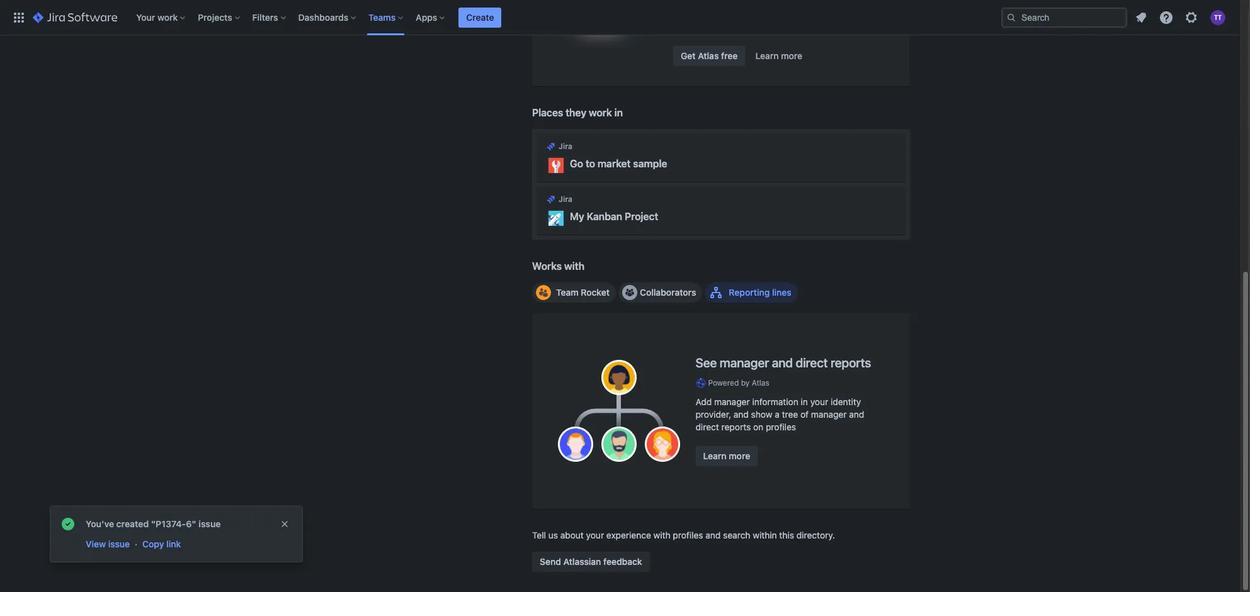 Task type: locate. For each thing, give the bounding box(es) containing it.
1 horizontal spatial learn more
[[756, 50, 803, 61]]

learn more button right 'free'
[[748, 46, 810, 66]]

jira for go to market sample
[[559, 142, 573, 151]]

1 vertical spatial with
[[654, 530, 671, 541]]

learn right 'free'
[[756, 50, 779, 61]]

jira right jira icon on the top
[[559, 195, 573, 204]]

with
[[564, 261, 585, 272], [654, 530, 671, 541]]

information
[[752, 397, 799, 408]]

work right they
[[589, 107, 612, 118]]

create button
[[459, 7, 502, 27]]

jira up go
[[559, 142, 573, 151]]

in inside "add manager information in your identity provider, and show a tree of manager and direct reports on profiles"
[[801, 397, 808, 408]]

direct down provider,
[[696, 422, 719, 433]]

0 vertical spatial with
[[564, 261, 585, 272]]

free
[[721, 50, 738, 61]]

0 vertical spatial profiles
[[766, 422, 796, 433]]

lines
[[772, 287, 792, 298]]

us
[[549, 530, 558, 541]]

1 vertical spatial direct
[[696, 422, 719, 433]]

team
[[556, 287, 579, 298]]

in right they
[[615, 107, 623, 118]]

in
[[615, 107, 623, 118], [801, 397, 808, 408]]

show
[[751, 409, 773, 420]]

0 vertical spatial in
[[615, 107, 623, 118]]

learn down provider,
[[703, 451, 727, 462]]

1 vertical spatial reports
[[722, 422, 751, 433]]

project
[[625, 211, 658, 222]]

0 horizontal spatial direct
[[696, 422, 719, 433]]

1 horizontal spatial direct
[[796, 356, 828, 370]]

0 vertical spatial work
[[157, 12, 178, 22]]

you've created "p1374-6" issue
[[86, 519, 221, 530]]

profiles
[[766, 422, 796, 433], [673, 530, 703, 541]]

your inside "add manager information in your identity provider, and show a tree of manager and direct reports on profiles"
[[811, 397, 828, 408]]

tell
[[532, 530, 546, 541]]

dismiss image
[[280, 520, 290, 530]]

powered by atlas
[[708, 379, 770, 388]]

your left identity
[[811, 397, 828, 408]]

1 vertical spatial work
[[589, 107, 612, 118]]

atlas inside button
[[698, 50, 719, 61]]

more for the topmost learn more button
[[781, 50, 803, 61]]

with right the experience
[[654, 530, 671, 541]]

reports up identity
[[831, 356, 871, 370]]

1 horizontal spatial more
[[781, 50, 803, 61]]

manager down powered by atlas
[[714, 397, 750, 408]]

filters
[[252, 12, 278, 22]]

tell us about your experience with profiles and search within this directory.
[[532, 530, 835, 541]]

view
[[86, 539, 106, 550]]

with up team rocket button
[[564, 261, 585, 272]]

more for bottommost learn more button
[[729, 451, 750, 462]]

your
[[136, 12, 155, 22]]

alert
[[50, 507, 302, 563]]

sample
[[633, 158, 667, 169]]

and down identity
[[849, 409, 864, 420]]

jira image for go
[[546, 142, 556, 152]]

1 vertical spatial manager
[[714, 397, 750, 408]]

1 horizontal spatial reports
[[831, 356, 871, 370]]

your right about
[[586, 530, 604, 541]]

atlas
[[698, 50, 719, 61], [752, 379, 770, 388]]

0 vertical spatial jira
[[559, 142, 573, 151]]

market
[[598, 158, 631, 169]]

1 horizontal spatial learn
[[756, 50, 779, 61]]

places they work in
[[532, 107, 623, 118]]

get
[[681, 50, 696, 61]]

directory.
[[797, 530, 835, 541]]

2 jira from the top
[[559, 195, 573, 204]]

0 vertical spatial more
[[781, 50, 803, 61]]

direct up "powered by atlas" link
[[796, 356, 828, 370]]

reports left the on
[[722, 422, 751, 433]]

manager for add
[[714, 397, 750, 408]]

view issue link
[[84, 537, 131, 552]]

learn more button down the on
[[696, 447, 758, 467]]

0 horizontal spatial more
[[729, 451, 750, 462]]

1 horizontal spatial with
[[654, 530, 671, 541]]

go to market sample link
[[570, 157, 667, 170]]

learn
[[756, 50, 779, 61], [703, 451, 727, 462]]

they
[[566, 107, 587, 118]]

1 vertical spatial jira
[[559, 195, 573, 204]]

0 vertical spatial your
[[811, 397, 828, 408]]

1 vertical spatial in
[[801, 397, 808, 408]]

works
[[532, 261, 562, 272]]

jira software image
[[33, 10, 117, 25], [33, 10, 117, 25]]

my kanban project link
[[570, 210, 658, 223]]

1 jira from the top
[[559, 142, 573, 151]]

my
[[570, 211, 584, 222]]

reports
[[831, 356, 871, 370], [722, 422, 751, 433]]

and
[[772, 356, 793, 370], [734, 409, 749, 420], [849, 409, 864, 420], [706, 530, 721, 541]]

learn more
[[756, 50, 803, 61], [703, 451, 750, 462]]

1 horizontal spatial your
[[811, 397, 828, 408]]

add manager information in your identity provider, and show a tree of manager and direct reports on profiles
[[696, 397, 864, 433]]

in up of
[[801, 397, 808, 408]]

0 horizontal spatial reports
[[722, 422, 751, 433]]

manager down identity
[[811, 409, 847, 420]]

create
[[466, 12, 494, 22]]

0 horizontal spatial profiles
[[673, 530, 703, 541]]

filters button
[[249, 7, 291, 27]]

jira image
[[546, 142, 556, 152], [546, 142, 556, 152], [546, 195, 556, 205]]

0 horizontal spatial learn more
[[703, 451, 750, 462]]

more
[[781, 50, 803, 61], [729, 451, 750, 462]]

1 horizontal spatial atlas
[[752, 379, 770, 388]]

issue right 6"
[[199, 519, 221, 530]]

a
[[775, 409, 780, 420]]

reports inside "add manager information in your identity provider, and show a tree of manager and direct reports on profiles"
[[722, 422, 751, 433]]

atlassian
[[563, 557, 601, 568]]

0 horizontal spatial atlas
[[698, 50, 719, 61]]

1 vertical spatial learn more
[[703, 451, 750, 462]]

apps button
[[412, 7, 450, 27]]

see
[[696, 356, 717, 370]]

more right 'free'
[[781, 50, 803, 61]]

0 vertical spatial learn more button
[[748, 46, 810, 66]]

copy link
[[142, 539, 181, 550]]

issue right view
[[108, 539, 130, 550]]

1 vertical spatial more
[[729, 451, 750, 462]]

0 vertical spatial manager
[[720, 356, 769, 370]]

experience
[[607, 530, 651, 541]]

1 vertical spatial learn more button
[[696, 447, 758, 467]]

learn more right 'free'
[[756, 50, 803, 61]]

this
[[779, 530, 794, 541]]

more down provider,
[[729, 451, 750, 462]]

projects button
[[194, 7, 245, 27]]

banner
[[0, 0, 1241, 35]]

1 horizontal spatial issue
[[199, 519, 221, 530]]

manager
[[720, 356, 769, 370], [714, 397, 750, 408], [811, 409, 847, 420]]

1 horizontal spatial profiles
[[766, 422, 796, 433]]

your profile and settings image
[[1211, 10, 1226, 25]]

and left show on the right
[[734, 409, 749, 420]]

and left search
[[706, 530, 721, 541]]

copy link button
[[141, 537, 182, 552]]

profiles left search
[[673, 530, 703, 541]]

reporting lines button
[[705, 283, 798, 303]]

0 horizontal spatial in
[[615, 107, 623, 118]]

issue
[[199, 519, 221, 530], [108, 539, 130, 550]]

atlas right by
[[752, 379, 770, 388]]

0 horizontal spatial issue
[[108, 539, 130, 550]]

atlas right get
[[698, 50, 719, 61]]

0 vertical spatial learn more
[[756, 50, 803, 61]]

profiles down the a
[[766, 422, 796, 433]]

1 vertical spatial your
[[586, 530, 604, 541]]

learn more button
[[748, 46, 810, 66], [696, 447, 758, 467]]

learn more down provider,
[[703, 451, 750, 462]]

search
[[723, 530, 751, 541]]

work right your
[[157, 12, 178, 22]]

your
[[811, 397, 828, 408], [586, 530, 604, 541]]

0 horizontal spatial your
[[586, 530, 604, 541]]

help image
[[1159, 10, 1174, 25]]

jira
[[559, 142, 573, 151], [559, 195, 573, 204]]

and up "powered by atlas" link
[[772, 356, 793, 370]]

manager up by
[[720, 356, 769, 370]]

0 horizontal spatial work
[[157, 12, 178, 22]]

appswitcher icon image
[[11, 10, 26, 25]]

0 horizontal spatial with
[[564, 261, 585, 272]]

dashboards
[[298, 12, 348, 22]]

direct
[[796, 356, 828, 370], [696, 422, 719, 433]]

1 vertical spatial learn
[[703, 451, 727, 462]]

send atlassian feedback button
[[532, 552, 650, 573]]

settings image
[[1184, 10, 1199, 25]]

rocket
[[581, 287, 610, 298]]

apps
[[416, 12, 437, 22]]

collaboratorsicon image
[[625, 288, 635, 298]]

work inside popup button
[[157, 12, 178, 22]]

1 horizontal spatial in
[[801, 397, 808, 408]]

0 vertical spatial atlas
[[698, 50, 719, 61]]

team rocket
[[556, 287, 610, 298]]

work
[[157, 12, 178, 22], [589, 107, 612, 118]]

direct inside "add manager information in your identity provider, and show a tree of manager and direct reports on profiles"
[[696, 422, 719, 433]]



Task type: describe. For each thing, give the bounding box(es) containing it.
6"
[[186, 519, 196, 530]]

search image
[[1007, 12, 1017, 22]]

your work
[[136, 12, 178, 22]]

0 vertical spatial learn
[[756, 50, 779, 61]]

reporting lines
[[729, 287, 792, 298]]

collaborators button
[[619, 283, 703, 303]]

0 vertical spatial direct
[[796, 356, 828, 370]]

link
[[166, 539, 181, 550]]

provider,
[[696, 409, 731, 420]]

feedback
[[604, 557, 642, 568]]

works with
[[532, 261, 585, 272]]

in for work
[[615, 107, 623, 118]]

kanban
[[587, 211, 622, 222]]

dashboards button
[[295, 7, 361, 27]]

profiles inside "add manager information in your identity provider, and show a tree of manager and direct reports on profiles"
[[766, 422, 796, 433]]

powered
[[708, 379, 739, 388]]

teams button
[[365, 7, 408, 27]]

0 vertical spatial issue
[[199, 519, 221, 530]]

collaborators
[[640, 287, 696, 298]]

identity
[[831, 397, 861, 408]]

0 horizontal spatial learn
[[703, 451, 727, 462]]

powered by atlas link
[[696, 377, 885, 390]]

1 horizontal spatial work
[[589, 107, 612, 118]]

jira image
[[546, 195, 556, 205]]

1 vertical spatial issue
[[108, 539, 130, 550]]

banner containing your work
[[0, 0, 1241, 35]]

get atlas free
[[681, 50, 738, 61]]

1 vertical spatial profiles
[[673, 530, 703, 541]]

within
[[753, 530, 777, 541]]

your work button
[[132, 7, 190, 27]]

jira image for my
[[546, 195, 556, 205]]

add
[[696, 397, 712, 408]]

of
[[801, 409, 809, 420]]

about
[[560, 530, 584, 541]]

send atlassian feedback
[[540, 557, 642, 568]]

team rocket button
[[532, 283, 616, 303]]

2 vertical spatial manager
[[811, 409, 847, 420]]

jira for my kanban project
[[559, 195, 573, 204]]

copy
[[142, 539, 164, 550]]

my kanban project
[[570, 211, 658, 222]]

0 vertical spatial reports
[[831, 356, 871, 370]]

"p1374-
[[151, 519, 186, 530]]

go
[[570, 158, 583, 169]]

projects
[[198, 12, 232, 22]]

send
[[540, 557, 561, 568]]

view issue
[[86, 539, 130, 550]]

get atlas free button
[[673, 46, 745, 66]]

to
[[586, 158, 595, 169]]

success image
[[60, 517, 76, 532]]

Search field
[[1002, 7, 1128, 27]]

tree
[[782, 409, 798, 420]]

in for information
[[801, 397, 808, 408]]

teams
[[369, 12, 396, 22]]

places
[[532, 107, 563, 118]]

primary element
[[8, 0, 1002, 35]]

reporting
[[729, 287, 770, 298]]

created
[[116, 519, 149, 530]]

manager for see
[[720, 356, 769, 370]]

1 vertical spatial atlas
[[752, 379, 770, 388]]

atlas image
[[696, 379, 706, 389]]

see manager and direct reports
[[696, 356, 871, 370]]

on
[[753, 422, 764, 433]]

go to market sample
[[570, 158, 667, 169]]

by
[[741, 379, 750, 388]]

notifications image
[[1134, 10, 1149, 25]]

you've
[[86, 519, 114, 530]]

alert containing you've created "p1374-6" issue
[[50, 507, 302, 563]]



Task type: vqa. For each thing, say whether or not it's contained in the screenshot.
Switch
no



